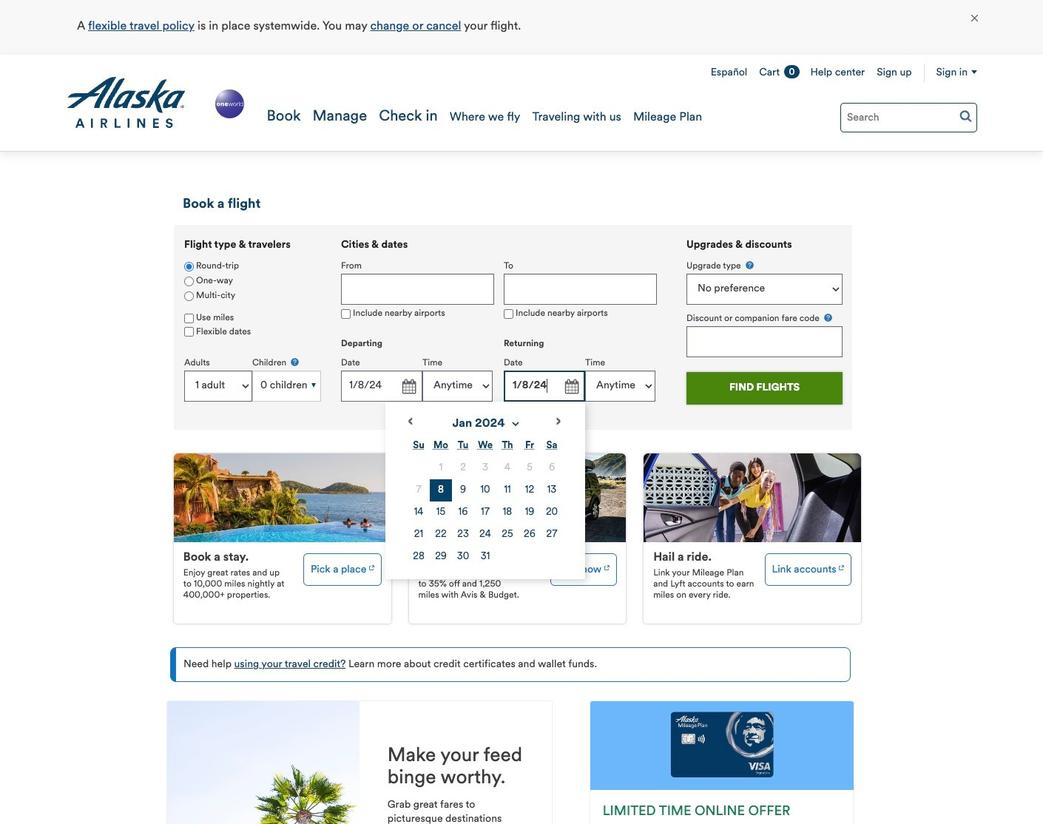 Task type: locate. For each thing, give the bounding box(es) containing it.
None submit
[[687, 372, 843, 404]]

alaska airlines logo image
[[66, 77, 186, 129]]

row
[[408, 457, 563, 479], [408, 479, 563, 502], [408, 502, 563, 524], [408, 524, 563, 546], [408, 546, 563, 568]]

1 vertical spatial   radio
[[184, 291, 194, 301]]

0 horizontal spatial open datepicker image
[[398, 376, 419, 397]]

cell
[[430, 457, 452, 479], [452, 457, 474, 479], [474, 457, 496, 479], [496, 457, 519, 479], [519, 457, 541, 479], [541, 457, 563, 479], [408, 479, 430, 502], [430, 479, 452, 502], [452, 479, 474, 502], [474, 479, 496, 502], [496, 479, 519, 502], [519, 479, 541, 502], [541, 479, 563, 502], [408, 502, 430, 524], [430, 502, 452, 524], [452, 502, 474, 524], [474, 502, 496, 524], [496, 502, 519, 524], [519, 502, 541, 524], [541, 502, 563, 524], [408, 524, 430, 546], [430, 524, 452, 546], [452, 524, 474, 546], [474, 524, 496, 546], [496, 524, 519, 546], [519, 524, 541, 546], [541, 524, 563, 546], [408, 546, 430, 568], [430, 546, 452, 568], [452, 546, 474, 568], [474, 546, 496, 568]]

option group
[[184, 260, 321, 304]]

None checkbox
[[341, 309, 351, 319], [504, 309, 513, 319], [341, 309, 351, 319], [504, 309, 513, 319]]

rent now image
[[604, 560, 609, 573]]

  checkbox
[[184, 313, 194, 323]]

photo of an suv driving towards a mountain image
[[409, 454, 626, 542]]

1 horizontal spatial open datepicker image
[[561, 376, 582, 397]]

None text field
[[341, 274, 494, 305], [341, 371, 422, 402], [504, 371, 585, 402], [341, 274, 494, 305], [341, 371, 422, 402], [504, 371, 585, 402]]

group
[[174, 225, 331, 421], [341, 240, 667, 579], [687, 260, 843, 357]]

oneworld logo image
[[212, 87, 247, 121]]

grid
[[408, 435, 563, 568]]

  radio
[[184, 262, 194, 271], [184, 291, 194, 301]]

  radio up   option
[[184, 262, 194, 271]]

2 horizontal spatial group
[[687, 260, 843, 357]]

book a stay image
[[369, 560, 374, 573]]

  radio down   option
[[184, 291, 194, 301]]

None checkbox
[[184, 327, 194, 337]]

1 row from the top
[[408, 457, 563, 479]]

2   radio from the top
[[184, 291, 194, 301]]

2 row from the top
[[408, 479, 563, 502]]

open datepicker image
[[398, 376, 419, 397], [561, 376, 582, 397]]

book rides image
[[839, 560, 844, 573]]

0 vertical spatial   radio
[[184, 262, 194, 271]]

None text field
[[504, 274, 657, 305], [687, 326, 843, 357], [504, 274, 657, 305], [687, 326, 843, 357]]



Task type: describe. For each thing, give the bounding box(es) containing it.
3 row from the top
[[408, 502, 563, 524]]

4 row from the top
[[408, 524, 563, 546]]

search button image
[[960, 109, 972, 122]]

1   radio from the top
[[184, 262, 194, 271]]

Search text field
[[840, 103, 977, 132]]

some kids opening a door image
[[644, 454, 861, 542]]

1 horizontal spatial group
[[341, 240, 667, 579]]

  radio
[[184, 276, 194, 286]]

5 row from the top
[[408, 546, 563, 568]]

2 open datepicker image from the left
[[561, 376, 582, 397]]

photo of a hotel with a swimming pool and palm trees image
[[174, 454, 391, 542]]

0 horizontal spatial group
[[174, 225, 331, 421]]

header nav bar navigation
[[0, 55, 1043, 152]]

1 open datepicker image from the left
[[398, 376, 419, 397]]



Task type: vqa. For each thing, say whether or not it's contained in the screenshot.
the bottommost Tab List
no



